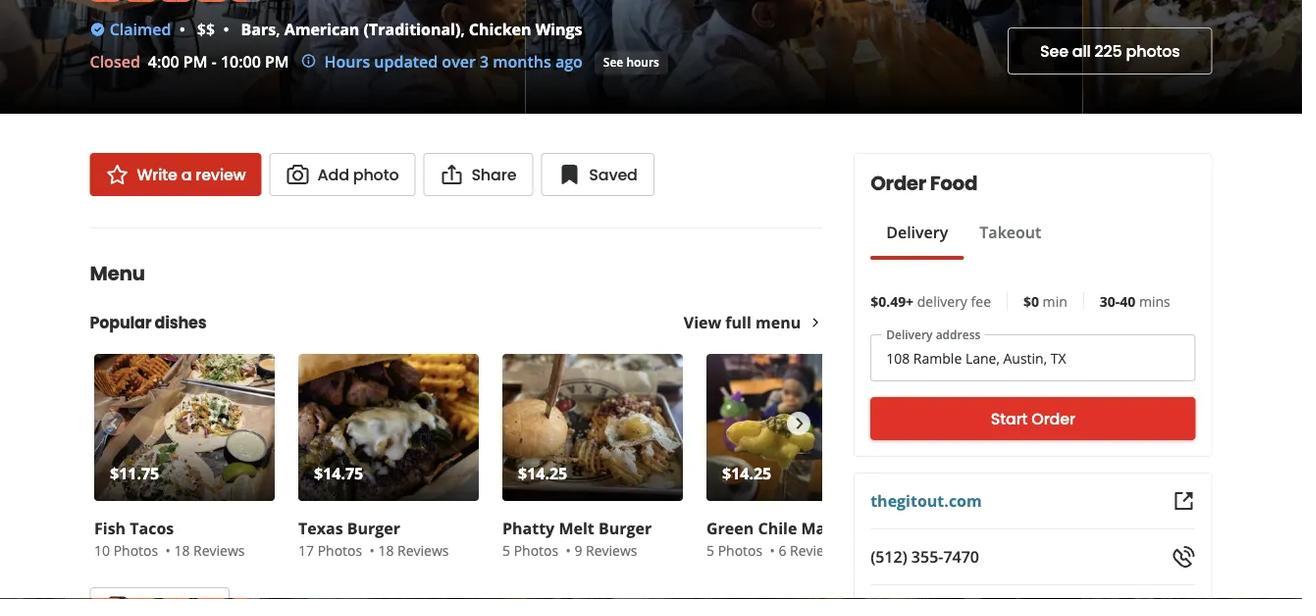 Task type: vqa. For each thing, say whether or not it's contained in the screenshot.
the $0.49+
yes



Task type: locate. For each thing, give the bounding box(es) containing it.
fish
[[94, 518, 125, 539]]

view full menu link
[[684, 312, 823, 333]]

delivery for delivery
[[886, 222, 948, 243]]

see inside see hours link
[[603, 54, 623, 70]]

pm left the 16 info v2 image
[[265, 51, 289, 72]]

photos inside phatty melt burger 5 photos
[[513, 541, 558, 560]]

0 horizontal spatial 18
[[174, 541, 189, 560]]

see left hours
[[603, 54, 623, 70]]

2 18 reviews from the left
[[378, 541, 449, 560]]

photos inside texas burger 17 photos
[[317, 541, 362, 560]]

(traditional)
[[364, 19, 461, 40]]

1 , from the left
[[276, 19, 280, 40]]

1 horizontal spatial 18 reviews
[[378, 541, 449, 560]]

0 horizontal spatial order
[[871, 170, 926, 197]]

24 share v2 image
[[440, 163, 464, 186]]

2 delivery from the top
[[886, 327, 933, 343]]

over
[[442, 51, 476, 72]]

$14.25 for phatty
[[518, 463, 567, 484]]

14 chevron right outline image
[[809, 316, 823, 330]]

7470
[[944, 547, 979, 568]]

0 vertical spatial order
[[871, 170, 926, 197]]

1 vertical spatial delivery
[[886, 327, 933, 343]]

18 reviews
[[174, 541, 244, 560], [378, 541, 449, 560]]

tab list
[[871, 221, 1057, 260]]

order food
[[871, 170, 978, 197]]

order inside button
[[1032, 408, 1075, 430]]

2 burger from the left
[[598, 518, 651, 539]]

0 horizontal spatial ,
[[276, 19, 280, 40]]

18 right 17
[[378, 541, 393, 560]]

menu
[[756, 312, 801, 333]]

ago
[[555, 51, 583, 72]]

info alert
[[301, 50, 583, 74]]

5 down green
[[706, 541, 714, 560]]

delivery down $0.49+
[[886, 327, 933, 343]]

claimed
[[110, 19, 171, 40]]

1 delivery from the top
[[886, 222, 948, 243]]

1 horizontal spatial 18
[[378, 541, 393, 560]]

food
[[930, 170, 978, 197]]

$14.25 for green
[[722, 463, 771, 484]]

mins
[[1139, 292, 1171, 311]]

1 $14.25 from the left
[[518, 463, 567, 484]]

min
[[1043, 292, 1068, 311]]

pm
[[183, 51, 207, 72], [265, 51, 289, 72]]

see for see hours
[[603, 54, 623, 70]]

-
[[212, 51, 217, 72]]

burger up 9 reviews
[[598, 518, 651, 539]]

texas
[[298, 518, 343, 539]]

$14.25 up "phatty"
[[518, 463, 567, 484]]

4 photos from the left
[[718, 541, 762, 560]]

pm left the -
[[183, 51, 207, 72]]

3 reviews from the left
[[585, 541, 637, 560]]

1 horizontal spatial see
[[1040, 40, 1069, 62]]

, up over
[[461, 19, 465, 40]]

0 horizontal spatial 18 reviews
[[174, 541, 244, 560]]

24 phone v2 image
[[1172, 546, 1196, 569]]

$14.25 up green
[[722, 463, 771, 484]]

delivery tab panel
[[871, 260, 1057, 268]]

popular dishes
[[90, 312, 207, 334]]

2 18 from the left
[[378, 541, 393, 560]]

chile
[[758, 518, 797, 539]]

delivery
[[917, 292, 968, 311]]

photos down texas
[[317, 541, 362, 560]]

updated
[[374, 51, 438, 72]]

start order button
[[871, 397, 1196, 441]]

see inside see all 225 photos link
[[1040, 40, 1069, 62]]

0 horizontal spatial see
[[603, 54, 623, 70]]

photos down green
[[718, 541, 762, 560]]

share
[[471, 163, 517, 185]]

, left american
[[276, 19, 280, 40]]

melt
[[558, 518, 594, 539]]

photos inside green chile mac and cheese bowl 5 photos
[[718, 541, 762, 560]]

10
[[94, 541, 109, 560]]

2 reviews from the left
[[397, 541, 449, 560]]

see left all
[[1040, 40, 1069, 62]]

18 reviews for burger
[[378, 541, 449, 560]]

write a review
[[137, 163, 246, 185]]

full
[[726, 312, 752, 333]]

bars
[[241, 19, 276, 40]]

reviews
[[193, 541, 244, 560], [397, 541, 449, 560], [585, 541, 637, 560], [790, 541, 841, 560]]

1 horizontal spatial $14.25
[[722, 463, 771, 484]]

wings
[[536, 19, 583, 40]]

1 horizontal spatial ,
[[461, 19, 465, 40]]

burger
[[347, 518, 400, 539], [598, 518, 651, 539]]

355-
[[912, 547, 944, 568]]

phatty
[[502, 518, 554, 539]]

2 photo of the git out - austin, tx, us. image from the left
[[526, 0, 1083, 114]]

18 for burger
[[378, 541, 393, 560]]

bars link
[[241, 19, 276, 40]]

see
[[1040, 40, 1069, 62], [603, 54, 623, 70]]

1 vertical spatial order
[[1032, 408, 1075, 430]]

(512)
[[871, 547, 908, 568]]

$0 min
[[1024, 292, 1068, 311]]

2 photos from the left
[[317, 541, 362, 560]]

green chile mac and cheese bowl 5 photos
[[706, 518, 970, 560]]

0 vertical spatial delivery
[[886, 222, 948, 243]]

1 horizontal spatial burger
[[598, 518, 651, 539]]

$11.75
[[109, 463, 159, 484]]

0 horizontal spatial burger
[[347, 518, 400, 539]]

photos
[[113, 541, 158, 560], [317, 541, 362, 560], [513, 541, 558, 560], [718, 541, 762, 560]]

green chile mac and cheese bowl image
[[706, 354, 887, 502]]

1 reviews from the left
[[193, 541, 244, 560]]

5
[[502, 541, 510, 560], [706, 541, 714, 560]]

burger inside phatty melt burger 5 photos
[[598, 518, 651, 539]]

a
[[181, 163, 192, 185]]

,
[[276, 19, 280, 40], [461, 19, 465, 40]]

see hours
[[603, 54, 659, 70]]

previous image
[[102, 412, 123, 436]]

see all 225 photos
[[1040, 40, 1180, 62]]

american (traditional) link
[[284, 19, 461, 40]]

2 5 from the left
[[706, 541, 714, 560]]

24 external link v2 image
[[1172, 490, 1196, 513]]

$$
[[197, 19, 215, 40]]

see for see all 225 photos
[[1040, 40, 1069, 62]]

order right the start
[[1032, 408, 1075, 430]]

5 down "phatty"
[[502, 541, 510, 560]]

delivery down order food
[[886, 222, 948, 243]]

18 right fish tacos 10 photos
[[174, 541, 189, 560]]

tab list containing delivery
[[871, 221, 1057, 260]]

photos down tacos
[[113, 541, 158, 560]]

4.3 star rating image
[[90, 0, 263, 2]]

1 photos from the left
[[113, 541, 158, 560]]

burger right texas
[[347, 518, 400, 539]]

17
[[298, 541, 314, 560]]

bowl
[[931, 518, 970, 539]]

photos down "phatty"
[[513, 541, 558, 560]]

3 photos from the left
[[513, 541, 558, 560]]

texas burger image
[[298, 354, 478, 502]]

order
[[871, 170, 926, 197], [1032, 408, 1075, 430]]

2 pm from the left
[[265, 51, 289, 72]]

16 info v2 image
[[301, 53, 317, 69]]

reviews for melt
[[585, 541, 637, 560]]

order left food
[[871, 170, 926, 197]]

photo of the git out - austin, tx, us. image
[[0, 0, 526, 114], [526, 0, 1083, 114]]

1 horizontal spatial pm
[[265, 51, 289, 72]]

0 horizontal spatial $14.25
[[518, 463, 567, 484]]

0 horizontal spatial pm
[[183, 51, 207, 72]]

30-40 mins
[[1100, 292, 1171, 311]]

1 horizontal spatial order
[[1032, 408, 1075, 430]]

$14.75
[[314, 463, 363, 484]]

0 horizontal spatial 5
[[502, 541, 510, 560]]

1 18 from the left
[[174, 541, 189, 560]]

1 horizontal spatial 5
[[706, 541, 714, 560]]

1 burger from the left
[[347, 518, 400, 539]]

1 5 from the left
[[502, 541, 510, 560]]

cheese
[[871, 518, 927, 539]]

1 18 reviews from the left
[[174, 541, 244, 560]]

texas burger 17 photos
[[298, 518, 400, 560]]

24 camera v2 image
[[286, 163, 310, 186]]

2 $14.25 from the left
[[722, 463, 771, 484]]

18
[[174, 541, 189, 560], [378, 541, 393, 560]]

$14.25
[[518, 463, 567, 484], [722, 463, 771, 484]]

4 reviews from the left
[[790, 541, 841, 560]]



Task type: describe. For each thing, give the bounding box(es) containing it.
1 photo of the git out - austin, tx, us. image from the left
[[0, 0, 526, 114]]

menu element
[[58, 228, 970, 600]]

chicken
[[469, 19, 531, 40]]

photos inside fish tacos 10 photos
[[113, 541, 158, 560]]

9
[[574, 541, 582, 560]]

reviews for chile
[[790, 541, 841, 560]]

phatty melt burger 5 photos
[[502, 518, 651, 560]]

american
[[284, 19, 360, 40]]

menu
[[90, 260, 145, 288]]

10:00
[[221, 51, 261, 72]]

months
[[493, 51, 551, 72]]

view
[[684, 312, 722, 333]]

thegitout.com link
[[871, 491, 982, 512]]

18 for tacos
[[174, 541, 189, 560]]

view full menu
[[684, 312, 801, 333]]

see all 225 photos link
[[1008, 27, 1213, 75]]

1 pm from the left
[[183, 51, 207, 72]]

review
[[196, 163, 246, 185]]

saved button
[[541, 153, 654, 196]]

and
[[837, 518, 867, 539]]

see hours link
[[595, 51, 668, 75]]

closed 4:00 pm - 10:00 pm
[[90, 51, 289, 72]]

24 star v2 image
[[106, 163, 129, 186]]

hours
[[627, 54, 659, 70]]

address
[[936, 327, 981, 343]]

9 reviews
[[574, 541, 637, 560]]

start
[[991, 408, 1028, 430]]

tacos
[[129, 518, 174, 539]]

fee
[[971, 292, 991, 311]]

4:00
[[148, 51, 179, 72]]

phatty melt burger image
[[502, 354, 683, 502]]

(512) 355-7470
[[871, 547, 979, 568]]

225
[[1095, 40, 1122, 62]]

hours updated over 3 months ago
[[324, 51, 583, 72]]

6 reviews
[[778, 541, 841, 560]]

18 reviews for tacos
[[174, 541, 244, 560]]

delivery address
[[886, 327, 981, 343]]

delivery for delivery address
[[886, 327, 933, 343]]

all
[[1073, 40, 1091, 62]]

2 , from the left
[[461, 19, 465, 40]]

$0.49+ delivery fee
[[871, 292, 991, 311]]

write a review link
[[90, 153, 262, 196]]

photo
[[353, 163, 399, 185]]

photo of the git out - austin, tx, us. loaded nachos w/o meat! image
[[1083, 0, 1302, 114]]

start order
[[991, 408, 1075, 430]]

share button
[[423, 153, 533, 196]]

saved
[[589, 163, 638, 185]]

dishes
[[155, 312, 207, 334]]

30-
[[1100, 292, 1120, 311]]

add
[[318, 163, 349, 185]]

5 inside green chile mac and cheese bowl 5 photos
[[706, 541, 714, 560]]

next image
[[788, 412, 810, 436]]

add photo
[[318, 163, 399, 185]]

$0.49+
[[871, 292, 914, 311]]

Order delivery text field
[[871, 335, 1196, 382]]

5 inside phatty melt burger 5 photos
[[502, 541, 510, 560]]

takeout
[[980, 222, 1041, 243]]

add photo link
[[269, 153, 416, 196]]

reviews for tacos
[[193, 541, 244, 560]]

reviews for burger
[[397, 541, 449, 560]]

write
[[137, 163, 177, 185]]

6
[[778, 541, 786, 560]]

bars , american (traditional) , chicken wings
[[241, 19, 583, 40]]

fish tacos 10 photos
[[94, 518, 174, 560]]

fish tacos image
[[94, 354, 274, 502]]

24 save v2 image
[[558, 163, 581, 186]]

green
[[706, 518, 753, 539]]

$0
[[1024, 292, 1039, 311]]

24 menu v2 image
[[106, 596, 130, 600]]

popular
[[90, 312, 151, 334]]

3
[[480, 51, 489, 72]]

burger inside texas burger 17 photos
[[347, 518, 400, 539]]

mac
[[801, 518, 833, 539]]

40
[[1120, 292, 1136, 311]]

closed
[[90, 51, 140, 72]]

hours
[[324, 51, 370, 72]]

thegitout.com
[[871, 491, 982, 512]]

16 claim filled v2 image
[[90, 22, 106, 37]]

chicken wings link
[[469, 19, 583, 40]]

photos
[[1126, 40, 1180, 62]]



